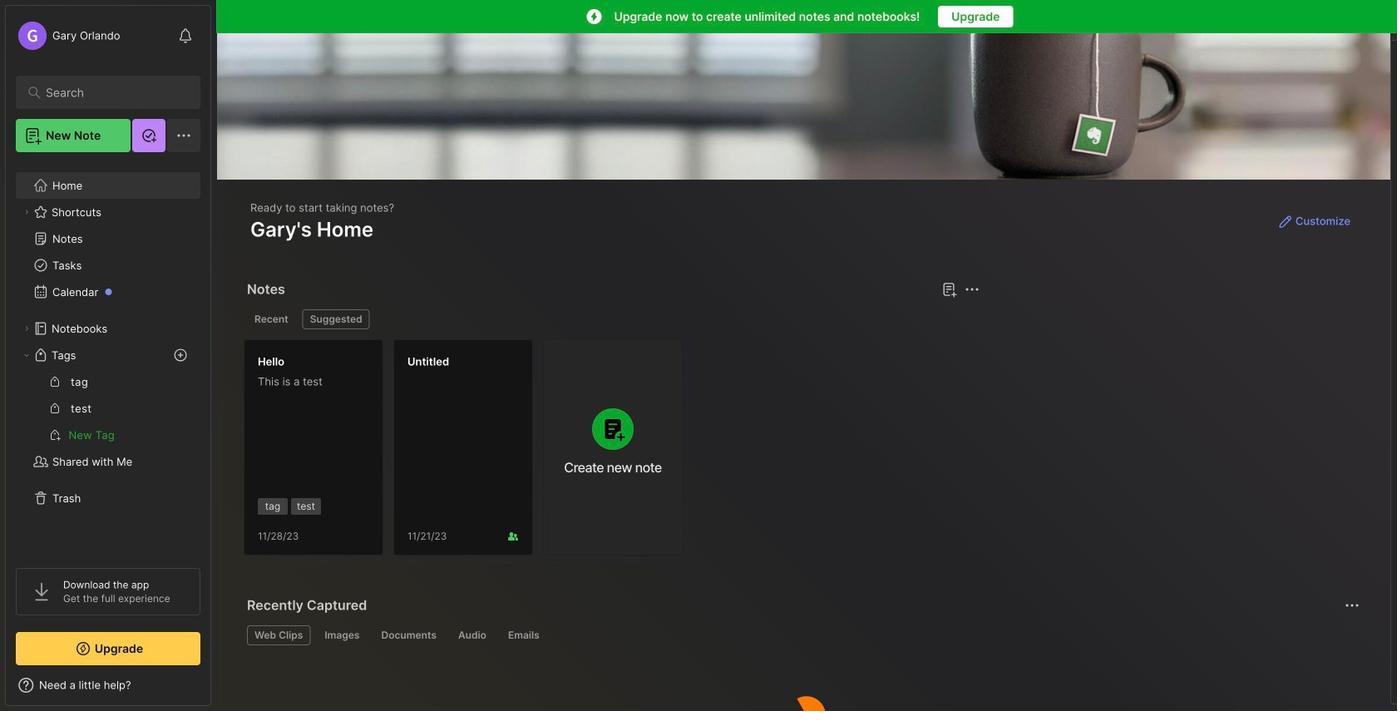Task type: vqa. For each thing, say whether or not it's contained in the screenshot.
More actions ICON
yes



Task type: describe. For each thing, give the bounding box(es) containing it.
0 vertical spatial more actions field
[[960, 278, 984, 301]]

tree inside main element
[[6, 162, 210, 553]]

none search field inside main element
[[46, 82, 178, 102]]

1 vertical spatial more actions field
[[1341, 594, 1364, 617]]

expand tags image
[[22, 350, 32, 360]]

click to collapse image
[[210, 680, 222, 700]]

more actions image for the top more actions field
[[962, 279, 982, 299]]

main element
[[0, 0, 216, 711]]

Search text field
[[46, 85, 178, 101]]

WHAT'S NEW field
[[6, 672, 210, 699]]

group inside tree
[[16, 368, 200, 448]]



Task type: locate. For each thing, give the bounding box(es) containing it.
1 vertical spatial more actions image
[[1342, 595, 1362, 615]]

More actions field
[[960, 278, 984, 301], [1341, 594, 1364, 617]]

2 tab list from the top
[[247, 625, 1357, 645]]

tab
[[247, 309, 296, 329], [302, 309, 370, 329], [247, 625, 310, 645], [317, 625, 367, 645], [374, 625, 444, 645], [451, 625, 494, 645], [501, 625, 547, 645]]

1 vertical spatial tab list
[[247, 625, 1357, 645]]

group
[[16, 368, 200, 448]]

more actions image
[[962, 279, 982, 299], [1342, 595, 1362, 615]]

more actions image for the bottommost more actions field
[[1342, 595, 1362, 615]]

0 horizontal spatial more actions field
[[960, 278, 984, 301]]

tab list
[[247, 309, 977, 329], [247, 625, 1357, 645]]

row group
[[244, 339, 693, 565]]

1 horizontal spatial more actions image
[[1342, 595, 1362, 615]]

tree
[[6, 162, 210, 553]]

None search field
[[46, 82, 178, 102]]

expand notebooks image
[[22, 323, 32, 333]]

0 horizontal spatial more actions image
[[962, 279, 982, 299]]

0 vertical spatial more actions image
[[962, 279, 982, 299]]

1 tab list from the top
[[247, 309, 977, 329]]

1 horizontal spatial more actions field
[[1341, 594, 1364, 617]]

0 vertical spatial tab list
[[247, 309, 977, 329]]

Account field
[[16, 19, 120, 52]]



